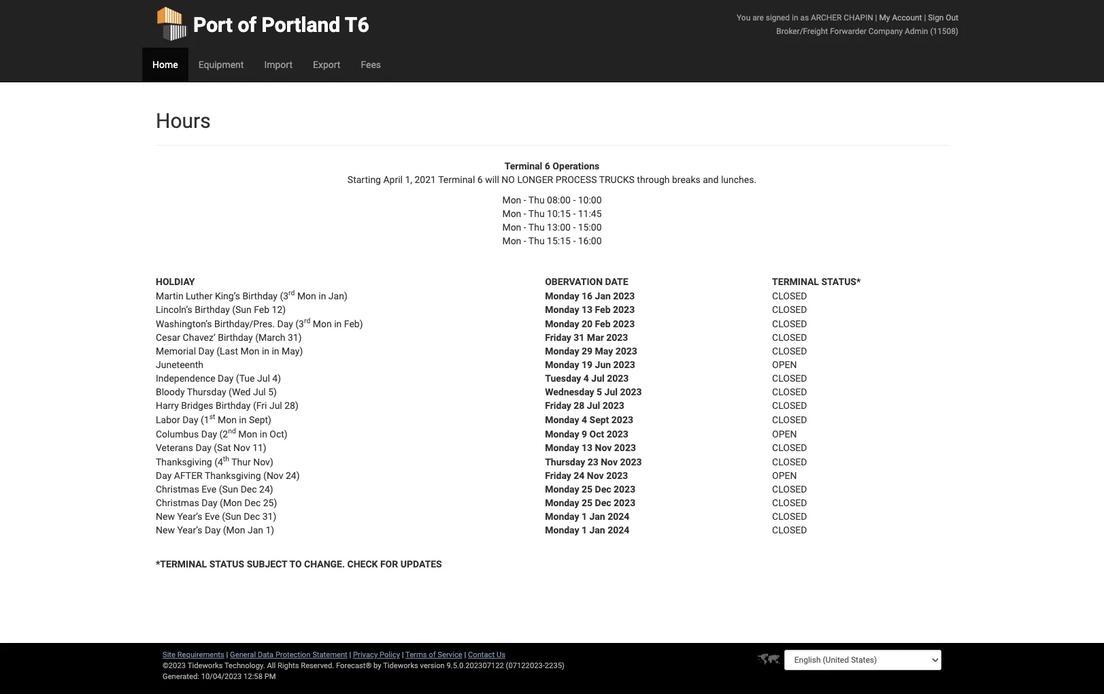 Task type: locate. For each thing, give the bounding box(es) containing it.
thanksgiving down thur
[[205, 470, 261, 481]]

policy
[[380, 651, 400, 660]]

2 monday 25 dec 2023 from the top
[[545, 498, 636, 508]]

in inside martin luther king's birthday (3 rd mon in jan)
[[319, 290, 326, 301]]

0 vertical spatial 13
[[582, 304, 593, 315]]

friday left 31
[[545, 332, 572, 343]]

closed for christmas day (mon dec 25)
[[773, 498, 808, 508]]

day down chavez'
[[198, 346, 214, 357]]

trucks
[[599, 174, 635, 185]]

4 monday from the top
[[545, 346, 580, 357]]

(3 up 12)
[[280, 290, 289, 301]]

1 vertical spatial 6
[[478, 174, 483, 185]]

2 25 from the top
[[582, 498, 593, 508]]

10 monday from the top
[[545, 498, 580, 508]]

jul up 5
[[592, 373, 605, 384]]

1
[[582, 511, 587, 522], [582, 525, 587, 536]]

year's up new year's day (mon jan 1)
[[177, 511, 202, 522]]

1 2024 from the top
[[608, 511, 630, 522]]

0 vertical spatial thanksgiving
[[156, 456, 212, 467]]

2 13 from the top
[[582, 442, 593, 453]]

11 closed from the top
[[773, 456, 808, 467]]

monday for lincoln's birthday (sun feb 12)
[[545, 304, 580, 315]]

independence day (tue jul 4)
[[156, 373, 281, 384]]

day up thanksgiving (4 th thur nov)
[[196, 442, 212, 453]]

subject
[[247, 559, 287, 570]]

day inside columbus day (2 nd mon in oct)
[[201, 428, 217, 439]]

thu left 13:00
[[529, 222, 545, 233]]

thanksgiving up after
[[156, 456, 212, 467]]

(march
[[255, 332, 286, 343]]

friday down the wednesday
[[545, 400, 572, 411]]

christmas for christmas day (mon dec 25)
[[156, 498, 199, 508]]

12 closed from the top
[[773, 484, 808, 495]]

2 2024 from the top
[[608, 525, 630, 536]]

1 vertical spatial (sun
[[219, 484, 238, 495]]

1 vertical spatial of
[[429, 651, 436, 660]]

as
[[801, 13, 809, 22]]

thursday up 24
[[545, 456, 585, 467]]

12 monday from the top
[[545, 525, 580, 536]]

0 vertical spatial new
[[156, 511, 175, 522]]

1 vertical spatial 1
[[582, 525, 587, 536]]

privacy
[[353, 651, 378, 660]]

24) right (nov
[[286, 470, 300, 481]]

general data protection statement link
[[230, 651, 348, 660]]

2 vertical spatial friday
[[545, 470, 572, 481]]

5)
[[268, 387, 277, 398]]

jul left 4)
[[257, 373, 270, 384]]

0 vertical spatial christmas
[[156, 484, 199, 495]]

eve
[[202, 484, 217, 495], [205, 511, 220, 522]]

0 vertical spatial monday 1 jan 2024
[[545, 511, 630, 522]]

0 vertical spatial 31)
[[288, 332, 302, 343]]

closed for christmas eve (sun dec 24)
[[773, 484, 808, 495]]

will
[[485, 174, 500, 185]]

28
[[574, 400, 585, 411]]

3 friday from the top
[[545, 470, 572, 481]]

fees button
[[351, 48, 391, 82]]

day for (sat
[[196, 442, 212, 453]]

- left 10:00
[[573, 195, 576, 206]]

mon inside labor day (1 st mon in sept)
[[218, 414, 237, 425]]

9 closed from the top
[[773, 414, 808, 425]]

day down 12)
[[277, 318, 293, 329]]

monday for christmas eve (sun dec 24)
[[545, 484, 580, 495]]

1 vertical spatial (3
[[296, 318, 304, 329]]

2023 for veterans day (sat nov 11)
[[615, 442, 636, 453]]

1 new from the top
[[156, 511, 175, 522]]

2023 for harry bridges birthday (fri jul 28)
[[603, 400, 625, 411]]

1 horizontal spatial rd
[[304, 317, 311, 326]]

0 horizontal spatial thursday
[[187, 387, 226, 398]]

new for new year's eve (sun dec 31)
[[156, 511, 175, 522]]

account
[[893, 13, 923, 22]]

king's
[[215, 290, 240, 301]]

1 vertical spatial monday 1 jan 2024
[[545, 525, 630, 536]]

2023 for day after thanksgiving (nov 24)
[[607, 470, 628, 481]]

6 monday from the top
[[545, 414, 580, 425]]

(sun for birthday
[[232, 304, 252, 315]]

1 monday 1 jan 2024 from the top
[[545, 511, 630, 522]]

(sun up birthday/pres.
[[232, 304, 252, 315]]

1 vertical spatial 31)
[[263, 511, 277, 522]]

day after thanksgiving (nov 24)
[[156, 470, 300, 481]]

24) up 25)
[[259, 484, 273, 495]]

1 vertical spatial new
[[156, 525, 175, 536]]

1 horizontal spatial (3
[[296, 318, 304, 329]]

of up "version"
[[429, 651, 436, 660]]

3 open from the top
[[773, 470, 797, 481]]

14 closed from the top
[[773, 511, 808, 522]]

my
[[880, 13, 891, 22]]

2 thu from the top
[[529, 208, 545, 219]]

service
[[438, 651, 463, 660]]

2024
[[608, 511, 630, 522], [608, 525, 630, 536]]

day left the (1
[[183, 414, 198, 425]]

(last
[[217, 346, 238, 357]]

day for (2
[[201, 428, 217, 439]]

1 christmas from the top
[[156, 484, 199, 495]]

2 1 from the top
[[582, 525, 587, 536]]

©2023 tideworks
[[163, 662, 223, 670]]

1 vertical spatial 2024
[[608, 525, 630, 536]]

8 closed from the top
[[773, 400, 808, 411]]

by
[[374, 662, 382, 670]]

us
[[497, 651, 506, 660]]

1 monday 25 dec 2023 from the top
[[545, 484, 636, 495]]

0 vertical spatial monday 25 dec 2023
[[545, 484, 636, 495]]

0 vertical spatial 24)
[[286, 470, 300, 481]]

0 horizontal spatial 24)
[[259, 484, 273, 495]]

of inside site requirements | general data protection statement | privacy policy | terms of service | contact us ©2023 tideworks technology. all rights reserved. forecast® by tideworks version 9.5.0.202307122 (07122023-2235) generated: 10/04/2023 12:58 pm
[[429, 651, 436, 660]]

0 vertical spatial terminal
[[505, 161, 543, 172]]

31) up the 1)
[[263, 511, 277, 522]]

2 monday from the top
[[545, 304, 580, 315]]

no
[[502, 174, 515, 185]]

thanksgiving inside thanksgiving (4 th thur nov)
[[156, 456, 212, 467]]

5 monday from the top
[[545, 359, 580, 370]]

4
[[584, 373, 589, 384], [582, 414, 587, 425]]

2 friday from the top
[[545, 400, 572, 411]]

1 horizontal spatial thursday
[[545, 456, 585, 467]]

rd
[[289, 289, 295, 298], [304, 317, 311, 326]]

1 13 from the top
[[582, 304, 593, 315]]

nov right 23
[[601, 456, 618, 467]]

2 christmas from the top
[[156, 498, 199, 508]]

open for monday 19 jun 2023
[[773, 359, 797, 370]]

2 new from the top
[[156, 525, 175, 536]]

0 vertical spatial open
[[773, 359, 797, 370]]

rd up washington's birthday/pres. day (3 rd mon in feb)
[[289, 289, 295, 298]]

nov down thursday 23 nov 2023
[[587, 470, 604, 481]]

2023 for martin luther king's birthday (3
[[613, 290, 635, 301]]

oct)
[[270, 428, 288, 439]]

0 vertical spatial 6
[[545, 161, 551, 172]]

0 vertical spatial rd
[[289, 289, 295, 298]]

1 monday from the top
[[545, 290, 580, 301]]

1 horizontal spatial 6
[[545, 161, 551, 172]]

monday 13 feb 2023
[[545, 304, 635, 315]]

20
[[582, 318, 593, 329]]

open
[[773, 359, 797, 370], [773, 428, 797, 439], [773, 470, 797, 481]]

9.5.0.202307122
[[447, 662, 504, 670]]

2 open from the top
[[773, 428, 797, 439]]

0 horizontal spatial 6
[[478, 174, 483, 185]]

new down after
[[156, 511, 175, 522]]

import button
[[254, 48, 303, 82]]

2 year's from the top
[[177, 525, 202, 536]]

2023 for labor day (1
[[612, 414, 634, 425]]

10/04/2023
[[201, 672, 242, 681]]

monday 1 jan 2024 for new year's day (mon jan 1)
[[545, 525, 630, 536]]

monday 20 feb 2023
[[545, 318, 635, 329]]

6 left the will
[[478, 174, 483, 185]]

christmas for christmas eve (sun dec 24)
[[156, 484, 199, 495]]

port of portland t6
[[193, 13, 369, 37]]

open for monday 9 oct 2023
[[773, 428, 797, 439]]

0 horizontal spatial (3
[[280, 290, 289, 301]]

2023 for washington's birthday/pres. day (3
[[613, 318, 635, 329]]

of inside "link"
[[238, 13, 257, 37]]

1 open from the top
[[773, 359, 797, 370]]

- left 13:00
[[524, 222, 527, 233]]

5 closed from the top
[[773, 346, 808, 357]]

(fri
[[253, 400, 267, 411]]

terminal right 2021
[[438, 174, 475, 185]]

(4
[[215, 456, 223, 467]]

28)
[[285, 400, 299, 411]]

version
[[420, 662, 445, 670]]

4 down friday 28 jul 2023
[[582, 414, 587, 425]]

4 down 19
[[584, 373, 589, 384]]

terminal up longer
[[505, 161, 543, 172]]

rd left feb)
[[304, 317, 311, 326]]

obervation date
[[545, 276, 629, 287]]

13:00
[[547, 222, 571, 233]]

13
[[582, 304, 593, 315], [582, 442, 593, 453]]

import
[[264, 59, 293, 70]]

port of portland t6 link
[[156, 0, 369, 48]]

data
[[258, 651, 274, 660]]

year's down new year's eve (sun dec 31)
[[177, 525, 202, 536]]

closed for veterans day (sat nov 11)
[[773, 442, 808, 453]]

starting
[[348, 174, 381, 185]]

terminal
[[773, 276, 819, 287]]

tuesday
[[545, 373, 582, 384]]

0 vertical spatial 25
[[582, 484, 593, 495]]

0 vertical spatial year's
[[177, 511, 202, 522]]

1 horizontal spatial of
[[429, 651, 436, 660]]

birthday inside martin luther king's birthday (3 rd mon in jan)
[[243, 290, 278, 301]]

0 vertical spatial (sun
[[232, 304, 252, 315]]

1 vertical spatial 25
[[582, 498, 593, 508]]

thanksgiving (4 th thur nov)
[[156, 455, 273, 467]]

contact us link
[[468, 651, 506, 660]]

thursday up bridges
[[187, 387, 226, 398]]

thu left 15:15
[[529, 236, 545, 246]]

(3 up "may)"
[[296, 318, 304, 329]]

1 friday from the top
[[545, 332, 572, 343]]

monday 25 dec 2023 for christmas eve (sun dec 24)
[[545, 484, 636, 495]]

6 up longer
[[545, 161, 551, 172]]

25
[[582, 484, 593, 495], [582, 498, 593, 508]]

sign out link
[[929, 13, 959, 22]]

0 vertical spatial of
[[238, 13, 257, 37]]

of right 'port'
[[238, 13, 257, 37]]

2023 for lincoln's birthday (sun feb 12)
[[613, 304, 635, 315]]

1 1 from the top
[[582, 511, 587, 522]]

april
[[384, 174, 403, 185]]

nov down oct
[[595, 442, 612, 453]]

2023 for memorial day (last mon in in may)
[[616, 346, 638, 357]]

friday left 24
[[545, 470, 572, 481]]

monday for martin luther king's birthday (3
[[545, 290, 580, 301]]

eve up new year's day (mon jan 1)
[[205, 511, 220, 522]]

24)
[[286, 470, 300, 481], [259, 484, 273, 495]]

terminal status*
[[773, 276, 861, 287]]

1 for 1)
[[582, 525, 587, 536]]

1 vertical spatial 4
[[582, 414, 587, 425]]

eve up christmas day (mon dec 25)
[[202, 484, 217, 495]]

25 for christmas eve (sun dec 24)
[[582, 484, 593, 495]]

0 vertical spatial 1
[[582, 511, 587, 522]]

new up *terminal at the bottom left of page
[[156, 525, 175, 536]]

1 vertical spatial 13
[[582, 442, 593, 453]]

jul left 5)
[[253, 387, 266, 398]]

and
[[703, 174, 719, 185]]

1 vertical spatial rd
[[304, 317, 311, 326]]

7 closed from the top
[[773, 387, 808, 398]]

7 monday from the top
[[545, 428, 580, 439]]

1 horizontal spatial 24)
[[286, 470, 300, 481]]

nov for thursday
[[601, 456, 618, 467]]

2 closed from the top
[[773, 304, 808, 315]]

site requirements link
[[163, 651, 224, 660]]

1 25 from the top
[[582, 484, 593, 495]]

(mon down new year's eve (sun dec 31)
[[223, 525, 245, 536]]

0 vertical spatial eve
[[202, 484, 217, 495]]

13 down monday 9 oct 2023 on the bottom of the page
[[582, 442, 593, 453]]

day up bloody thursday (wed jul 5)
[[218, 373, 234, 384]]

day down new year's eve (sun dec 31)
[[205, 525, 221, 536]]

in inside columbus day (2 nd mon in oct)
[[260, 428, 267, 439]]

thu left 10:15
[[529, 208, 545, 219]]

monday 9 oct 2023
[[545, 428, 629, 439]]

day inside labor day (1 st mon in sept)
[[183, 414, 198, 425]]

0 vertical spatial 4
[[584, 373, 589, 384]]

birthday down 'luther'
[[195, 304, 230, 315]]

0 vertical spatial 2024
[[608, 511, 630, 522]]

all
[[267, 662, 276, 670]]

23
[[588, 456, 599, 467]]

1 vertical spatial year's
[[177, 525, 202, 536]]

1 vertical spatial monday 25 dec 2023
[[545, 498, 636, 508]]

8 monday from the top
[[545, 442, 580, 453]]

day
[[277, 318, 293, 329], [198, 346, 214, 357], [218, 373, 234, 384], [183, 414, 198, 425], [201, 428, 217, 439], [196, 442, 212, 453], [156, 470, 172, 481], [202, 498, 218, 508], [205, 525, 221, 536]]

2023 for bloody thursday (wed jul 5)
[[620, 387, 642, 398]]

day down christmas eve (sun dec 24)
[[202, 498, 218, 508]]

1 vertical spatial friday
[[545, 400, 572, 411]]

1 vertical spatial 24)
[[259, 484, 273, 495]]

2 vertical spatial open
[[773, 470, 797, 481]]

6 closed from the top
[[773, 373, 808, 384]]

11 monday from the top
[[545, 511, 580, 522]]

| left sign
[[925, 13, 927, 22]]

may
[[595, 346, 613, 357]]

9 monday from the top
[[545, 484, 580, 495]]

1 for 31)
[[582, 511, 587, 522]]

1 vertical spatial thursday
[[545, 456, 585, 467]]

feb right 20
[[595, 318, 611, 329]]

0 horizontal spatial of
[[238, 13, 257, 37]]

- left 15:15
[[524, 236, 527, 246]]

13 closed from the top
[[773, 498, 808, 508]]

0 horizontal spatial rd
[[289, 289, 295, 298]]

(07122023-
[[506, 662, 545, 670]]

-
[[524, 195, 527, 206], [573, 195, 576, 206], [524, 208, 527, 219], [573, 208, 576, 219], [524, 222, 527, 233], [573, 222, 576, 233], [524, 236, 527, 246], [573, 236, 576, 246]]

feb)
[[344, 318, 363, 329]]

th
[[223, 455, 229, 464]]

15 closed from the top
[[773, 525, 808, 536]]

out
[[946, 13, 959, 22]]

13 down 16
[[582, 304, 593, 315]]

thu
[[529, 195, 545, 206], [529, 208, 545, 219], [529, 222, 545, 233], [529, 236, 545, 246]]

2023 for cesar chavez' birthday (march 31)
[[607, 332, 629, 343]]

(sun down christmas day (mon dec 25)
[[222, 511, 242, 522]]

1 horizontal spatial 31)
[[288, 332, 302, 343]]

cesar chavez' birthday (march 31)
[[156, 332, 302, 343]]

day up veterans day (sat nov 11)
[[201, 428, 217, 439]]

mon inside martin luther king's birthday (3 rd mon in jan)
[[297, 290, 316, 301]]

(mon up new year's eve (sun dec 31)
[[220, 498, 242, 508]]

updates
[[401, 559, 442, 570]]

monday for memorial day (last mon in in may)
[[545, 346, 580, 357]]

(sat
[[214, 442, 231, 453]]

29
[[582, 346, 593, 357]]

feb for monday 20 feb 2023
[[595, 318, 611, 329]]

obervation
[[545, 276, 603, 287]]

0 vertical spatial (3
[[280, 290, 289, 301]]

washington's birthday/pres. day (3 rd mon in feb)
[[156, 317, 363, 329]]

1 vertical spatial christmas
[[156, 498, 199, 508]]

10:00
[[578, 195, 602, 206]]

feb down monday 16 jan 2023
[[595, 304, 611, 315]]

31) up "may)"
[[288, 332, 302, 343]]

closed for independence day (tue jul 4)
[[773, 373, 808, 384]]

nov up thur
[[233, 442, 250, 453]]

birthday up 12)
[[243, 290, 278, 301]]

25 for christmas day (mon dec 25)
[[582, 498, 593, 508]]

2024 for new year's eve (sun dec 31)
[[608, 511, 630, 522]]

1 horizontal spatial terminal
[[505, 161, 543, 172]]

4 for tuesday
[[584, 373, 589, 384]]

3 monday from the top
[[545, 318, 580, 329]]

(sun down day after thanksgiving (nov 24)
[[219, 484, 238, 495]]

mon inside washington's birthday/pres. day (3 rd mon in feb)
[[313, 318, 332, 329]]

jul down 5)
[[269, 400, 282, 411]]

technology.
[[225, 662, 265, 670]]

0 horizontal spatial terminal
[[438, 174, 475, 185]]

0 vertical spatial friday
[[545, 332, 572, 343]]

rd inside martin luther king's birthday (3 rd mon in jan)
[[289, 289, 295, 298]]

thu down longer
[[529, 195, 545, 206]]

for
[[380, 559, 398, 570]]

2 monday 1 jan 2024 from the top
[[545, 525, 630, 536]]

10 closed from the top
[[773, 442, 808, 453]]

4 closed from the top
[[773, 332, 808, 343]]

friday
[[545, 332, 572, 343], [545, 400, 572, 411], [545, 470, 572, 481]]

day for (1
[[183, 414, 198, 425]]

veterans day (sat nov 11)
[[156, 442, 267, 453]]

you
[[737, 13, 751, 22]]

monday
[[545, 290, 580, 301], [545, 304, 580, 315], [545, 318, 580, 329], [545, 346, 580, 357], [545, 359, 580, 370], [545, 414, 580, 425], [545, 428, 580, 439], [545, 442, 580, 453], [545, 484, 580, 495], [545, 498, 580, 508], [545, 511, 580, 522], [545, 525, 580, 536]]

1 year's from the top
[[177, 511, 202, 522]]

1 vertical spatial open
[[773, 428, 797, 439]]



Task type: describe. For each thing, give the bounding box(es) containing it.
open for friday 24 nov 2023
[[773, 470, 797, 481]]

status*
[[822, 276, 861, 287]]

signed
[[766, 13, 790, 22]]

monday for labor day (1
[[545, 414, 580, 425]]

day inside washington's birthday/pres. day (3 rd mon in feb)
[[277, 318, 293, 329]]

lincoln's birthday (sun feb 12)
[[156, 304, 286, 315]]

0 horizontal spatial 31)
[[263, 511, 277, 522]]

in inside you are signed in as archer chapin | my account | sign out broker/freight forwarder company admin (11508)
[[792, 13, 799, 22]]

statement
[[313, 651, 348, 660]]

operations
[[553, 161, 600, 172]]

mon - thu 08:00 - 10:00 mon - thu 10:15 - 11:45 mon - thu 13:00 - 15:00 mon - thu 15:15 - 16:00
[[503, 195, 602, 246]]

closed for bloody thursday (wed jul 5)
[[773, 387, 808, 398]]

nov)
[[253, 456, 273, 467]]

nov for friday
[[587, 470, 604, 481]]

13 for feb
[[582, 304, 593, 315]]

columbus
[[156, 428, 199, 439]]

export button
[[303, 48, 351, 82]]

2023 for juneteenth
[[614, 359, 636, 370]]

monday for juneteenth
[[545, 359, 580, 370]]

- left the 16:00
[[573, 236, 576, 246]]

nov for monday
[[595, 442, 612, 453]]

| up forecast®
[[350, 651, 351, 660]]

08:00
[[547, 195, 571, 206]]

0 vertical spatial thursday
[[187, 387, 226, 398]]

may)
[[282, 346, 303, 357]]

in inside labor day (1 st mon in sept)
[[239, 414, 247, 425]]

feb for monday 13 feb 2023
[[595, 304, 611, 315]]

3 closed from the top
[[773, 318, 808, 329]]

| left general
[[226, 651, 228, 660]]

(3 inside washington's birthday/pres. day (3 rd mon in feb)
[[296, 318, 304, 329]]

bridges
[[181, 400, 213, 411]]

contact
[[468, 651, 495, 660]]

year's for day
[[177, 525, 202, 536]]

year's for eve
[[177, 511, 202, 522]]

site requirements | general data protection statement | privacy policy | terms of service | contact us ©2023 tideworks technology. all rights reserved. forecast® by tideworks version 9.5.0.202307122 (07122023-2235) generated: 10/04/2023 12:58 pm
[[163, 651, 565, 681]]

bloody thursday (wed jul 5)
[[156, 387, 277, 398]]

monday for veterans day (sat nov 11)
[[545, 442, 580, 453]]

fees
[[361, 59, 381, 70]]

1 vertical spatial (mon
[[223, 525, 245, 536]]

in inside washington's birthday/pres. day (3 rd mon in feb)
[[334, 318, 342, 329]]

after
[[174, 470, 203, 481]]

jan for new year's day (mon jan 1)
[[590, 525, 606, 536]]

25)
[[263, 498, 277, 508]]

- left 10:15
[[524, 208, 527, 219]]

2023 for independence day (tue jul 4)
[[607, 373, 629, 384]]

labor day (1 st mon in sept)
[[156, 413, 272, 425]]

*terminal status subject to change. check for updates
[[156, 559, 442, 570]]

0 vertical spatial (mon
[[220, 498, 242, 508]]

24) for day after thanksgiving (nov 24)
[[286, 470, 300, 481]]

closed for new year's day (mon jan 1)
[[773, 525, 808, 536]]

closed for lincoln's birthday (sun feb 12)
[[773, 304, 808, 315]]

oct
[[590, 428, 605, 439]]

thursday 23 nov 2023
[[545, 456, 642, 467]]

(sun for eve
[[219, 484, 238, 495]]

24) for christmas eve (sun dec 24)
[[259, 484, 273, 495]]

juneteenth
[[156, 359, 204, 370]]

(3 inside martin luther king's birthday (3 rd mon in jan)
[[280, 290, 289, 301]]

closed for new year's eve (sun dec 31)
[[773, 511, 808, 522]]

| left my
[[876, 13, 878, 22]]

st
[[209, 413, 215, 422]]

monday for christmas day (mon dec 25)
[[545, 498, 580, 508]]

24
[[574, 470, 585, 481]]

monday 1 jan 2024 for new year's eve (sun dec 31)
[[545, 511, 630, 522]]

christmas eve (sun dec 24)
[[156, 484, 273, 495]]

generated:
[[163, 672, 199, 681]]

jul down "wednesday 5 jul 2023"
[[587, 400, 601, 411]]

day for (last
[[198, 346, 214, 357]]

birthday down (wed
[[216, 400, 251, 411]]

terminal 6 operations starting april 1, 2021 terminal 6 will no longer process trucks through breaks and lunches.
[[348, 161, 757, 185]]

day for (tue
[[218, 373, 234, 384]]

2 vertical spatial (sun
[[222, 511, 242, 522]]

equipment button
[[188, 48, 254, 82]]

change.
[[304, 559, 345, 570]]

jan)
[[329, 290, 348, 301]]

birthday/pres.
[[214, 318, 275, 329]]

2024 for new year's day (mon jan 1)
[[608, 525, 630, 536]]

5
[[597, 387, 602, 398]]

1 thu from the top
[[529, 195, 545, 206]]

reserved.
[[301, 662, 334, 670]]

hours
[[156, 109, 211, 133]]

- left 11:45
[[573, 208, 576, 219]]

martin luther king's birthday (3 rd mon in jan)
[[156, 289, 348, 301]]

status
[[209, 559, 244, 570]]

jan for new year's eve (sun dec 31)
[[590, 511, 606, 522]]

mon inside columbus day (2 nd mon in oct)
[[238, 428, 257, 439]]

site
[[163, 651, 176, 660]]

feb up washington's birthday/pres. day (3 rd mon in feb)
[[254, 304, 270, 315]]

monday for washington's birthday/pres. day (3
[[545, 318, 580, 329]]

nd
[[228, 427, 236, 436]]

memorial day (last mon in in may)
[[156, 346, 303, 357]]

mar
[[587, 332, 604, 343]]

rd inside washington's birthday/pres. day (3 rd mon in feb)
[[304, 317, 311, 326]]

15:15
[[547, 236, 571, 246]]

(nov
[[263, 470, 284, 481]]

day for (mon
[[202, 498, 218, 508]]

| up 9.5.0.202307122
[[465, 651, 466, 660]]

independence
[[156, 373, 216, 384]]

harry
[[156, 400, 179, 411]]

general
[[230, 651, 256, 660]]

closed for memorial day (last mon in in may)
[[773, 346, 808, 357]]

friday for friday 24 nov 2023
[[545, 470, 572, 481]]

monday for new year's eve (sun dec 31)
[[545, 511, 580, 522]]

3 thu from the top
[[529, 222, 545, 233]]

day left after
[[156, 470, 172, 481]]

jun
[[595, 359, 611, 370]]

sept)
[[249, 414, 272, 425]]

friday for friday 28 jul 2023
[[545, 400, 572, 411]]

2023 for thanksgiving (4
[[620, 456, 642, 467]]

(wed
[[229, 387, 251, 398]]

4 for monday
[[582, 414, 587, 425]]

new for new year's day (mon jan 1)
[[156, 525, 175, 536]]

1,
[[405, 174, 413, 185]]

home
[[152, 59, 178, 70]]

16:00
[[578, 236, 602, 246]]

company
[[869, 27, 903, 36]]

birthday up memorial day (last mon in in may)
[[218, 332, 253, 343]]

| up tideworks
[[402, 651, 404, 660]]

(11508)
[[931, 27, 959, 36]]

monday for new year's day (mon jan 1)
[[545, 525, 580, 536]]

2023 for christmas day (mon dec 25)
[[614, 498, 636, 508]]

closed for harry bridges birthday (fri jul 28)
[[773, 400, 808, 411]]

2023 for columbus day (2
[[607, 428, 629, 439]]

date
[[605, 276, 629, 287]]

christmas day (mon dec 25)
[[156, 498, 277, 508]]

(tue
[[236, 373, 255, 384]]

cesar
[[156, 332, 180, 343]]

monday 25 dec 2023 for christmas day (mon dec 25)
[[545, 498, 636, 508]]

wednesday
[[545, 387, 595, 398]]

thur
[[232, 456, 251, 467]]

1 vertical spatial eve
[[205, 511, 220, 522]]

you are signed in as archer chapin | my account | sign out broker/freight forwarder company admin (11508)
[[737, 13, 959, 36]]

chapin
[[844, 13, 874, 22]]

labor
[[156, 414, 180, 425]]

11:45
[[578, 208, 602, 219]]

jul right 5
[[605, 387, 618, 398]]

10:15
[[547, 208, 571, 219]]

friday 28 jul 2023
[[545, 400, 625, 411]]

lincoln's
[[156, 304, 192, 315]]

16
[[582, 290, 593, 301]]

- down longer
[[524, 195, 527, 206]]

terms of service link
[[406, 651, 463, 660]]

2023 for christmas eve (sun dec 24)
[[614, 484, 636, 495]]

bloody
[[156, 387, 185, 398]]

12:58
[[244, 672, 263, 681]]

columbus day (2 nd mon in oct)
[[156, 427, 288, 439]]

- left the 15:00
[[573, 222, 576, 233]]

closed for cesar chavez' birthday (march 31)
[[773, 332, 808, 343]]

15:00
[[578, 222, 602, 233]]

friday for friday 31 mar 2023
[[545, 332, 572, 343]]

1 vertical spatial terminal
[[438, 174, 475, 185]]

1 closed from the top
[[773, 290, 808, 301]]

4 thu from the top
[[529, 236, 545, 246]]

monday for columbus day (2
[[545, 428, 580, 439]]

*terminal
[[156, 559, 207, 570]]

new year's day (mon jan 1)
[[156, 525, 274, 536]]

13 for nov
[[582, 442, 593, 453]]

1 vertical spatial thanksgiving
[[205, 470, 261, 481]]

jan for martin luther king's birthday (3
[[595, 290, 611, 301]]

forecast®
[[336, 662, 372, 670]]



Task type: vqa. For each thing, say whether or not it's contained in the screenshot.
'Password' Password Field
no



